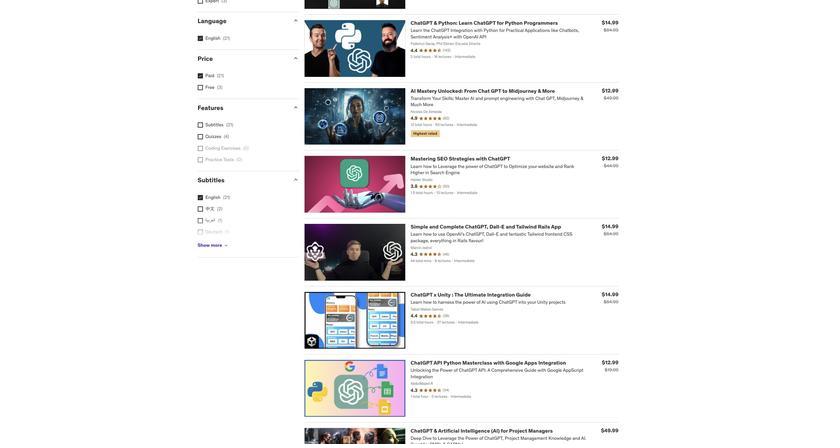 Task type: vqa. For each thing, say whether or not it's contained in the screenshot.
& to the bottom
yes



Task type: describe. For each thing, give the bounding box(es) containing it.
language button
[[198, 17, 287, 25]]

(21) down language
[[223, 35, 230, 41]]

$14.99 for simple and complete chatgpt, dall-e and tailwind rails app
[[602, 223, 619, 230]]

practice tests (0)
[[205, 157, 242, 163]]

(0) for coding exercises (0)
[[243, 145, 249, 151]]

xsmall image for free
[[198, 85, 203, 90]]

the
[[454, 292, 464, 298]]

free
[[205, 84, 215, 90]]

$12.99 $19.99
[[602, 359, 619, 373]]

dall-
[[490, 224, 501, 230]]

guide
[[516, 292, 531, 298]]

1 english from the top
[[205, 35, 220, 41]]

for for (ai)
[[501, 428, 508, 434]]

xsmall image for العربية
[[198, 218, 203, 223]]

chatgpt for unity
[[411, 292, 433, 298]]

mastering
[[411, 156, 436, 162]]

& for chatgpt & python: learn chatgpt for python programmers
[[434, 19, 437, 26]]

rails
[[538, 224, 550, 230]]

$12.99 for ai mastery unlocked: from chat gpt to midjourney & more
[[602, 87, 619, 94]]

simple
[[411, 224, 428, 230]]

exercises
[[221, 145, 241, 151]]

ai mastery unlocked: from chat gpt to midjourney & more
[[411, 88, 555, 94]]

learn
[[459, 19, 473, 26]]

simple and complete chatgpt, dall-e and tailwind rails app
[[411, 224, 561, 230]]

ai mastery unlocked: from chat gpt to midjourney & more link
[[411, 88, 555, 94]]

$14.99 $64.99
[[602, 223, 619, 237]]

features button
[[198, 104, 287, 112]]

managers
[[528, 428, 553, 434]]

from
[[464, 88, 477, 94]]

python:
[[438, 19, 458, 26]]

xsmall image for english
[[198, 195, 203, 200]]

$44.99
[[604, 163, 619, 169]]

$12.99 $49.99
[[602, 87, 619, 101]]

& for chatgpt & artificial intelligence (ai) for project managers
[[434, 428, 437, 434]]

programmers
[[524, 19, 558, 26]]

:
[[452, 292, 453, 298]]

xsmall image for paid
[[198, 73, 203, 79]]

english (21) for xsmall icon corresponding to english
[[205, 35, 230, 41]]

(21) for (3)
[[217, 73, 224, 79]]

xsmall image for subtitles
[[198, 123, 203, 128]]

x
[[434, 292, 437, 298]]

(4)
[[224, 134, 229, 139]]

price button
[[198, 55, 287, 62]]

(0) for practice tests (0)
[[237, 157, 242, 163]]

العربية (1)
[[205, 218, 222, 223]]

small image for price
[[292, 55, 299, 61]]

(21) for (2)
[[223, 194, 230, 200]]

free (3)
[[205, 84, 222, 90]]

$14.99 for chatgpt x unity : the ultimate integration guide
[[602, 291, 619, 298]]

google
[[506, 360, 523, 366]]

project
[[509, 428, 527, 434]]

xsmall image up language
[[198, 0, 203, 3]]

show more button
[[198, 239, 229, 252]]

mastering seo strategies with chatgpt link
[[411, 156, 510, 162]]

xsmall image for deutsch
[[198, 230, 203, 235]]

chatgpt api python masterclass with google apps integration
[[411, 360, 566, 366]]

language
[[198, 17, 227, 25]]

0 vertical spatial with
[[476, 156, 487, 162]]

$14.99 for chatgpt & python: learn chatgpt for python programmers
[[602, 19, 619, 26]]

(ai)
[[491, 428, 500, 434]]

tests
[[223, 157, 234, 163]]

2 and from the left
[[506, 224, 515, 230]]



Task type: locate. For each thing, give the bounding box(es) containing it.
quizzes (4)
[[205, 134, 229, 139]]

tailwind
[[516, 224, 537, 230]]

masterclass
[[462, 360, 492, 366]]

5 xsmall image from the top
[[198, 157, 203, 163]]

$19.99
[[605, 367, 619, 373]]

7 xsmall image from the top
[[198, 207, 203, 212]]

xsmall image right "more"
[[223, 243, 229, 248]]

2 small image from the top
[[292, 104, 299, 111]]

mastery
[[417, 88, 437, 94]]

xsmall image up show
[[198, 230, 203, 235]]

to
[[502, 88, 508, 94]]

$12.99
[[602, 87, 619, 94], [602, 155, 619, 162], [602, 359, 619, 366]]

español
[[205, 241, 222, 247]]

ultimate
[[465, 292, 486, 298]]

for for chatgpt
[[497, 19, 504, 26]]

(21) up (4)
[[226, 122, 233, 128]]

subtitles down practice
[[198, 176, 225, 184]]

chatgpt for artificial
[[411, 428, 433, 434]]

0 horizontal spatial python
[[444, 360, 461, 366]]

english (21)
[[205, 35, 230, 41], [205, 194, 230, 200]]

apps
[[524, 360, 537, 366]]

& left artificial
[[434, 428, 437, 434]]

intelligence
[[461, 428, 490, 434]]

(1) right deutsch
[[225, 229, 229, 235]]

(0) right tests
[[237, 157, 242, 163]]

chatgpt,
[[465, 224, 488, 230]]

0 horizontal spatial integration
[[487, 292, 515, 298]]

0 vertical spatial (0)
[[243, 145, 249, 151]]

1 vertical spatial english (21)
[[205, 194, 230, 200]]

3 $14.99 from the top
[[602, 291, 619, 298]]

more
[[542, 88, 555, 94]]

chatgpt for python:
[[411, 19, 433, 26]]

1 horizontal spatial python
[[505, 19, 523, 26]]

0 horizontal spatial (1)
[[218, 218, 222, 223]]

1 vertical spatial $49.99
[[601, 427, 619, 434]]

xsmall image inside show more button
[[223, 243, 229, 248]]

2 $14.99 $84.99 from the top
[[602, 291, 619, 305]]

0 vertical spatial english (21)
[[205, 35, 230, 41]]

english (21) up the (2) on the top of the page
[[205, 194, 230, 200]]

0 horizontal spatial and
[[429, 224, 439, 230]]

api
[[434, 360, 442, 366]]

xsmall image
[[198, 85, 203, 90], [198, 123, 203, 128], [198, 134, 203, 139], [198, 146, 203, 151], [198, 157, 203, 163], [198, 195, 203, 200], [198, 207, 203, 212], [198, 218, 203, 223]]

artificial
[[438, 428, 459, 434]]

deutsch
[[205, 229, 222, 235]]

0 vertical spatial small image
[[292, 17, 299, 24]]

coding
[[205, 145, 220, 151]]

$84.99
[[604, 27, 619, 33], [604, 299, 619, 305]]

3 $12.99 from the top
[[602, 359, 619, 366]]

0 vertical spatial english
[[205, 35, 220, 41]]

1 $84.99 from the top
[[604, 27, 619, 33]]

العربية
[[205, 218, 215, 223]]

1 $12.99 from the top
[[602, 87, 619, 94]]

small image
[[292, 55, 299, 61], [292, 104, 299, 111]]

python right api
[[444, 360, 461, 366]]

app
[[551, 224, 561, 230]]

1 horizontal spatial with
[[493, 360, 504, 366]]

gpt
[[491, 88, 501, 94]]

2 xsmall image from the top
[[198, 123, 203, 128]]

0 vertical spatial $14.99 $84.99
[[602, 19, 619, 33]]

0 horizontal spatial with
[[476, 156, 487, 162]]

paid
[[205, 73, 214, 79]]

xsmall image for coding
[[198, 146, 203, 151]]

1 vertical spatial subtitles
[[198, 176, 225, 184]]

$84.99 for chatgpt x unity : the ultimate integration guide
[[604, 299, 619, 305]]

xsmall image for english
[[198, 36, 203, 41]]

1 horizontal spatial and
[[506, 224, 515, 230]]

1 vertical spatial with
[[493, 360, 504, 366]]

1 vertical spatial $12.99
[[602, 155, 619, 162]]

中文 (2)
[[205, 206, 222, 212]]

1 english (21) from the top
[[205, 35, 230, 41]]

2 small image from the top
[[292, 177, 299, 183]]

2 $14.99 from the top
[[602, 223, 619, 230]]

practice
[[205, 157, 222, 163]]

python
[[505, 19, 523, 26], [444, 360, 461, 366]]

midjourney
[[509, 88, 537, 94]]

0 vertical spatial $49.99
[[604, 95, 619, 101]]

for
[[497, 19, 504, 26], [501, 428, 508, 434]]

0 vertical spatial $12.99
[[602, 87, 619, 94]]

e
[[501, 224, 505, 230]]

1 horizontal spatial (0)
[[243, 145, 249, 151]]

show more
[[198, 242, 222, 248]]

0 vertical spatial python
[[505, 19, 523, 26]]

english (21) for english xsmall image
[[205, 194, 230, 200]]

xsmall image for practice
[[198, 157, 203, 163]]

$12.99 $44.99
[[602, 155, 619, 169]]

subtitles up quizzes
[[205, 122, 224, 128]]

and right the e
[[506, 224, 515, 230]]

$14.99 $84.99 for chatgpt & python: learn chatgpt for python programmers
[[602, 19, 619, 33]]

1 vertical spatial (0)
[[237, 157, 242, 163]]

english
[[205, 35, 220, 41], [205, 194, 220, 200]]

4 xsmall image from the top
[[198, 146, 203, 151]]

chatgpt & artificial intelligence (ai) for project managers
[[411, 428, 553, 434]]

$12.99 for chatgpt api python masterclass with google apps integration
[[602, 359, 619, 366]]

unity
[[438, 292, 451, 298]]

chatgpt
[[411, 19, 433, 26], [474, 19, 496, 26], [488, 156, 510, 162], [411, 292, 433, 298], [411, 360, 433, 366], [411, 428, 433, 434]]

(0)
[[243, 145, 249, 151], [237, 157, 242, 163]]

seo
[[437, 156, 448, 162]]

1 vertical spatial small image
[[292, 104, 299, 111]]

subtitles for subtitles
[[198, 176, 225, 184]]

chatgpt x unity : the ultimate integration guide link
[[411, 292, 531, 298]]

$14.99 $84.99 for chatgpt x unity : the ultimate integration guide
[[602, 291, 619, 305]]

中文
[[205, 206, 215, 212]]

small image for features
[[292, 104, 299, 111]]

0 horizontal spatial (0)
[[237, 157, 242, 163]]

$14.99
[[602, 19, 619, 26], [602, 223, 619, 230], [602, 291, 619, 298]]

ai
[[411, 88, 416, 94]]

features
[[198, 104, 223, 112]]

xsmall image for 中文
[[198, 207, 203, 212]]

chatgpt & artificial intelligence (ai) for project managers link
[[411, 428, 553, 434]]

complete
[[440, 224, 464, 230]]

chatgpt for python
[[411, 360, 433, 366]]

coding exercises (0)
[[205, 145, 249, 151]]

simple and complete chatgpt, dall-e and tailwind rails app link
[[411, 224, 561, 230]]

quizzes
[[205, 134, 221, 139]]

subtitles button
[[198, 176, 287, 184]]

0 vertical spatial integration
[[487, 292, 515, 298]]

1 vertical spatial python
[[444, 360, 461, 366]]

(0) right 'exercises'
[[243, 145, 249, 151]]

0 vertical spatial $14.99
[[602, 19, 619, 26]]

& left the python:
[[434, 19, 437, 26]]

small image for language
[[292, 17, 299, 24]]

price
[[198, 55, 213, 62]]

1 vertical spatial small image
[[292, 177, 299, 183]]

chat
[[478, 88, 490, 94]]

and
[[429, 224, 439, 230], [506, 224, 515, 230]]

0 vertical spatial (1)
[[218, 218, 222, 223]]

0 vertical spatial small image
[[292, 55, 299, 61]]

(21) down subtitles 'dropdown button'
[[223, 194, 230, 200]]

small image for subtitles
[[292, 177, 299, 183]]

1 vertical spatial $84.99
[[604, 299, 619, 305]]

integration right apps
[[538, 360, 566, 366]]

integration
[[487, 292, 515, 298], [538, 360, 566, 366]]

$64.99
[[604, 231, 619, 237]]

with left google
[[493, 360, 504, 366]]

xsmall image for quizzes
[[198, 134, 203, 139]]

2 english (21) from the top
[[205, 194, 230, 200]]

1 xsmall image from the top
[[198, 85, 203, 90]]

(3)
[[217, 84, 222, 90]]

show
[[198, 242, 210, 248]]

english (21) down language
[[205, 35, 230, 41]]

english down language
[[205, 35, 220, 41]]

strategies
[[449, 156, 475, 162]]

chatgpt api python masterclass with google apps integration link
[[411, 360, 566, 366]]

1 vertical spatial integration
[[538, 360, 566, 366]]

2 $12.99 from the top
[[602, 155, 619, 162]]

0 vertical spatial for
[[497, 19, 504, 26]]

more
[[211, 242, 222, 248]]

unlocked:
[[438, 88, 463, 94]]

and right 'simple'
[[429, 224, 439, 230]]

chatgpt & python: learn chatgpt for python programmers link
[[411, 19, 558, 26]]

1 vertical spatial $14.99
[[602, 223, 619, 230]]

$12.99 for mastering seo strategies with chatgpt
[[602, 155, 619, 162]]

& left more
[[538, 88, 541, 94]]

1 $14.99 from the top
[[602, 19, 619, 26]]

(21) for (4)
[[226, 122, 233, 128]]

2 vertical spatial &
[[434, 428, 437, 434]]

3 xsmall image from the top
[[198, 134, 203, 139]]

(1) for deutsch (1)
[[225, 229, 229, 235]]

xsmall image
[[198, 0, 203, 3], [198, 36, 203, 41], [198, 73, 203, 79], [198, 230, 203, 235], [223, 243, 229, 248]]

1 horizontal spatial (1)
[[225, 229, 229, 235]]

xsmall image up price
[[198, 36, 203, 41]]

$49.99
[[604, 95, 619, 101], [601, 427, 619, 434]]

subtitles (21)
[[205, 122, 233, 128]]

integration left guide at the bottom right
[[487, 292, 515, 298]]

python left programmers at the right
[[505, 19, 523, 26]]

2 $84.99 from the top
[[604, 299, 619, 305]]

xsmall image left paid
[[198, 73, 203, 79]]

6 xsmall image from the top
[[198, 195, 203, 200]]

(21)
[[223, 35, 230, 41], [217, 73, 224, 79], [226, 122, 233, 128], [223, 194, 230, 200]]

1 small image from the top
[[292, 17, 299, 24]]

1 vertical spatial (1)
[[225, 229, 229, 235]]

$49.99 inside $12.99 $49.99
[[604, 95, 619, 101]]

with
[[476, 156, 487, 162], [493, 360, 504, 366]]

2 vertical spatial $12.99
[[602, 359, 619, 366]]

chatgpt x unity : the ultimate integration guide
[[411, 292, 531, 298]]

1 vertical spatial &
[[538, 88, 541, 94]]

mastering seo strategies with chatgpt
[[411, 156, 510, 162]]

2 vertical spatial $14.99
[[602, 291, 619, 298]]

chatgpt & python: learn chatgpt for python programmers
[[411, 19, 558, 26]]

2 english from the top
[[205, 194, 220, 200]]

(1)
[[218, 218, 222, 223], [225, 229, 229, 235]]

$14.99 $84.99
[[602, 19, 619, 33], [602, 291, 619, 305]]

small image
[[292, 17, 299, 24], [292, 177, 299, 183]]

subtitles for subtitles (21)
[[205, 122, 224, 128]]

1 small image from the top
[[292, 55, 299, 61]]

0 vertical spatial &
[[434, 19, 437, 26]]

english up the 中文 (2)
[[205, 194, 220, 200]]

0 vertical spatial subtitles
[[205, 122, 224, 128]]

subtitles
[[205, 122, 224, 128], [198, 176, 225, 184]]

deutsch (1)
[[205, 229, 229, 235]]

0 vertical spatial $84.99
[[604, 27, 619, 33]]

&
[[434, 19, 437, 26], [538, 88, 541, 94], [434, 428, 437, 434]]

1 and from the left
[[429, 224, 439, 230]]

(1) right العربية
[[218, 218, 222, 223]]

1 vertical spatial english
[[205, 194, 220, 200]]

1 horizontal spatial integration
[[538, 360, 566, 366]]

with right strategies
[[476, 156, 487, 162]]

1 $14.99 $84.99 from the top
[[602, 19, 619, 33]]

(2)
[[217, 206, 222, 212]]

1 vertical spatial for
[[501, 428, 508, 434]]

paid (21)
[[205, 73, 224, 79]]

$84.99 for chatgpt & python: learn chatgpt for python programmers
[[604, 27, 619, 33]]

1 vertical spatial $14.99 $84.99
[[602, 291, 619, 305]]

(21) right paid
[[217, 73, 224, 79]]

(1) for العربية (1)
[[218, 218, 222, 223]]

8 xsmall image from the top
[[198, 218, 203, 223]]



